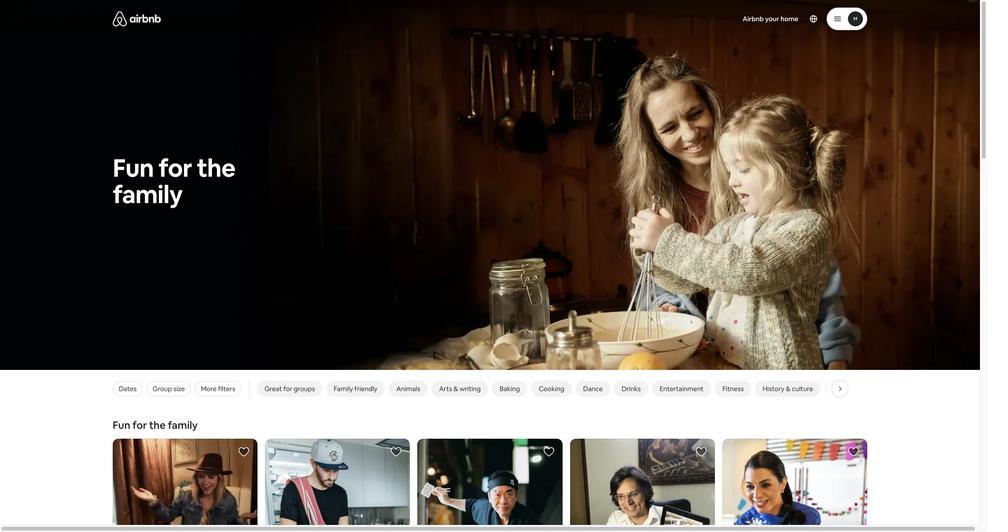 Task type: locate. For each thing, give the bounding box(es) containing it.
airbnb
[[743, 15, 764, 23]]

dance button
[[576, 381, 610, 397]]

1 vertical spatial fun
[[113, 419, 130, 432]]

0 horizontal spatial save this experience image
[[238, 447, 250, 458]]

1 vertical spatial the
[[149, 419, 166, 432]]

animals
[[396, 385, 420, 393]]

writing
[[460, 385, 481, 393]]

&
[[454, 385, 458, 393], [786, 385, 790, 393]]

for inside fun for the family
[[158, 152, 192, 184]]

history & culture element
[[763, 385, 813, 393]]

3 save this experience image from the left
[[848, 447, 859, 458]]

groups
[[294, 385, 315, 393]]

cooking
[[539, 385, 564, 393]]

0 vertical spatial fun
[[113, 152, 154, 184]]

2 horizontal spatial for
[[283, 385, 292, 393]]

magic element
[[832, 385, 850, 393]]

& inside arts & writing button
[[454, 385, 458, 393]]

fun
[[113, 152, 154, 184], [113, 419, 130, 432]]

entertainment button
[[652, 381, 711, 397]]

arts & writing
[[439, 385, 481, 393]]

1 horizontal spatial save this experience image
[[695, 447, 707, 458]]

fitness element
[[722, 385, 744, 393]]

1 & from the left
[[454, 385, 458, 393]]

1 fun from the top
[[113, 152, 154, 184]]

airbnb your home link
[[737, 9, 804, 29]]

magic button
[[825, 381, 858, 397]]

1 vertical spatial for
[[283, 385, 292, 393]]

history & culture
[[763, 385, 813, 393]]

2 horizontal spatial save this experience image
[[848, 447, 859, 458]]

baking element
[[500, 385, 520, 393]]

family
[[113, 179, 183, 210], [168, 419, 198, 432]]

family friendly button
[[326, 381, 385, 397]]

0 horizontal spatial the
[[149, 419, 166, 432]]

0 vertical spatial the
[[197, 152, 235, 184]]

dates
[[119, 385, 137, 393]]

arts & writing button
[[432, 381, 488, 397]]

1 save this experience image from the left
[[391, 447, 402, 458]]

& right arts
[[454, 385, 458, 393]]

1 vertical spatial fun for the family
[[113, 419, 198, 432]]

group size button
[[147, 381, 191, 397]]

the
[[197, 152, 235, 184], [149, 419, 166, 432]]

great
[[265, 385, 282, 393]]

dance element
[[583, 385, 603, 393]]

& left culture
[[786, 385, 790, 393]]

great for groups element
[[265, 385, 315, 393]]

1 horizontal spatial save this experience image
[[543, 447, 554, 458]]

history
[[763, 385, 784, 393]]

fitness button
[[715, 381, 751, 397]]

baking button
[[492, 381, 527, 397]]

drinks button
[[614, 381, 648, 397]]

for
[[158, 152, 192, 184], [283, 385, 292, 393], [133, 419, 147, 432]]

save this experience image
[[238, 447, 250, 458], [695, 447, 707, 458], [848, 447, 859, 458]]

animals element
[[396, 385, 420, 393]]

2 save this experience image from the left
[[695, 447, 707, 458]]

more filters button
[[195, 381, 241, 397]]

0 vertical spatial fun for the family
[[113, 152, 235, 210]]

cooking button
[[531, 381, 572, 397]]

0 horizontal spatial save this experience image
[[391, 447, 402, 458]]

group
[[153, 385, 172, 393]]

0 horizontal spatial for
[[133, 419, 147, 432]]

fun for the family
[[113, 152, 235, 210], [113, 419, 198, 432]]

0 horizontal spatial &
[[454, 385, 458, 393]]

drinks
[[622, 385, 641, 393]]

save this experience image
[[391, 447, 402, 458], [543, 447, 554, 458]]

2 & from the left
[[786, 385, 790, 393]]

0 vertical spatial for
[[158, 152, 192, 184]]

home
[[781, 15, 798, 23]]

arts
[[439, 385, 452, 393]]

1 horizontal spatial the
[[197, 152, 235, 184]]

1 fun for the family from the top
[[113, 152, 235, 210]]

& inside history & culture button
[[786, 385, 790, 393]]

1 horizontal spatial &
[[786, 385, 790, 393]]

2 fun from the top
[[113, 419, 130, 432]]

entertainment element
[[660, 385, 704, 393]]

1 horizontal spatial for
[[158, 152, 192, 184]]



Task type: vqa. For each thing, say whether or not it's contained in the screenshot.
add to wishlist: cleveland, wisconsin icon
no



Task type: describe. For each thing, give the bounding box(es) containing it.
group size
[[153, 385, 185, 393]]

arts & writing element
[[439, 385, 481, 393]]

drinks element
[[622, 385, 641, 393]]

friendly
[[354, 385, 377, 393]]

history & culture button
[[755, 381, 821, 397]]

magic
[[832, 385, 850, 393]]

your
[[765, 15, 779, 23]]

culture
[[792, 385, 813, 393]]

& for arts
[[454, 385, 458, 393]]

fitness
[[722, 385, 744, 393]]

great for groups button
[[257, 381, 322, 397]]

more
[[201, 385, 217, 393]]

size
[[173, 385, 185, 393]]

0 vertical spatial family
[[113, 179, 183, 210]]

filters
[[218, 385, 235, 393]]

the inside fun for the family
[[197, 152, 235, 184]]

for inside button
[[283, 385, 292, 393]]

2 fun for the family from the top
[[113, 419, 198, 432]]

family
[[334, 385, 353, 393]]

entertainment
[[660, 385, 704, 393]]

cooking element
[[539, 385, 564, 393]]

2 vertical spatial for
[[133, 419, 147, 432]]

dance
[[583, 385, 603, 393]]

animals button
[[389, 381, 428, 397]]

2 save this experience image from the left
[[543, 447, 554, 458]]

more filters
[[201, 385, 235, 393]]

profile element
[[572, 0, 867, 38]]

fun inside fun for the family
[[113, 152, 154, 184]]

great for groups
[[265, 385, 315, 393]]

family friendly element
[[334, 385, 377, 393]]

& for history
[[786, 385, 790, 393]]

family friendly
[[334, 385, 377, 393]]

1 vertical spatial family
[[168, 419, 198, 432]]

dates button
[[113, 381, 143, 397]]

baking
[[500, 385, 520, 393]]

1 save this experience image from the left
[[238, 447, 250, 458]]

airbnb your home
[[743, 15, 798, 23]]



